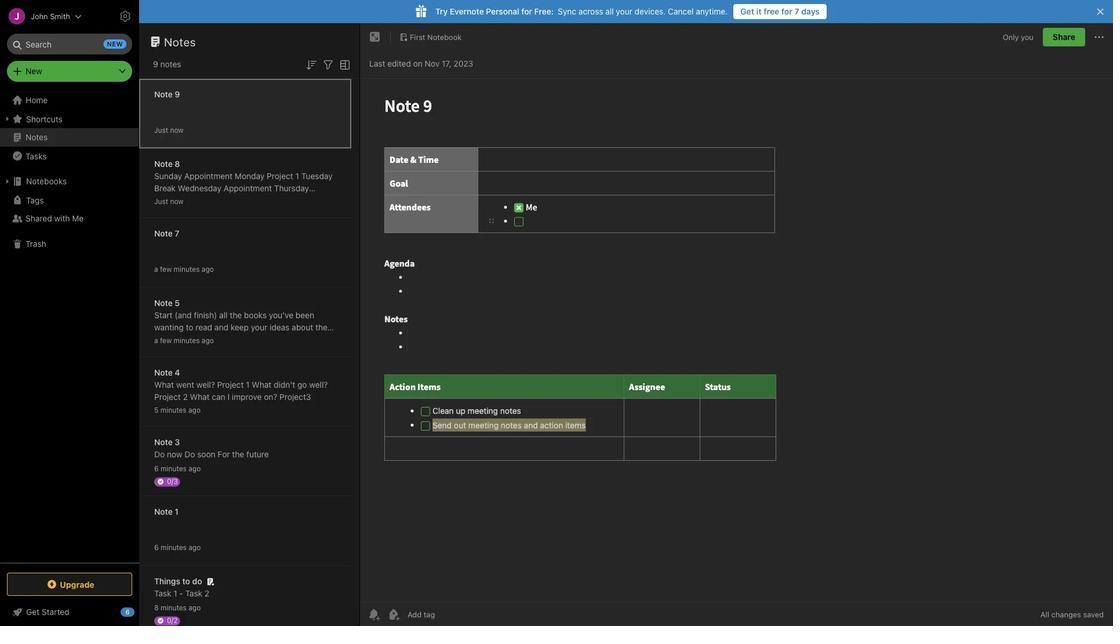 Task type: locate. For each thing, give the bounding box(es) containing it.
now for 3
[[167, 450, 182, 459]]

trash link
[[0, 235, 139, 253]]

More actions field
[[1092, 28, 1106, 46]]

things to do
[[154, 577, 202, 586]]

notes up notes at the top left of page
[[164, 35, 196, 48]]

7 note from the top
[[154, 507, 173, 517]]

6 left click to collapse icon
[[125, 608, 130, 616]]

8 up sunday
[[175, 159, 180, 169]]

trash
[[26, 239, 46, 249]]

Account field
[[0, 5, 82, 28]]

get left "started"
[[26, 607, 39, 617]]

6 minutes ago
[[154, 465, 201, 473], [154, 543, 201, 552]]

what went well? project 1 what didn't go well? project 2 what can i improve on? project3
[[154, 380, 328, 402]]

0 horizontal spatial notes
[[26, 132, 48, 142]]

minutes up 0/3
[[161, 465, 187, 473]]

1 up improve
[[246, 380, 250, 390]]

get for get it free for 7 days
[[740, 7, 754, 16]]

1 note from the top
[[154, 90, 173, 99]]

share
[[1053, 32, 1075, 42]]

0 horizontal spatial your
[[251, 323, 267, 332]]

1 up thursday
[[295, 171, 299, 181]]

now for 9
[[170, 126, 184, 134]]

2 for from the left
[[781, 7, 792, 16]]

0 horizontal spatial get
[[26, 607, 39, 617]]

2 a few minutes ago from the top
[[154, 337, 214, 345]]

2 down the went
[[183, 392, 188, 402]]

6 minutes ago up 0/3
[[154, 465, 201, 473]]

9 down notes at the top left of page
[[175, 90, 180, 99]]

ago down soon
[[189, 465, 201, 473]]

get left it
[[740, 7, 754, 16]]

first
[[410, 33, 425, 41]]

to
[[186, 323, 193, 332], [182, 577, 190, 586]]

0 horizontal spatial 5
[[154, 406, 159, 414]]

just
[[154, 126, 168, 134], [154, 197, 168, 206]]

note 8
[[154, 159, 180, 169]]

2 just from the top
[[154, 197, 168, 206]]

0 vertical spatial all
[[605, 7, 614, 16]]

few up note 5
[[160, 265, 172, 273]]

now up note 8
[[170, 126, 184, 134]]

5 up (and at the left
[[175, 298, 180, 308]]

you're
[[238, 335, 261, 344]]

2 left friday
[[183, 196, 188, 205]]

1 vertical spatial 5
[[154, 406, 159, 414]]

all left 'in'
[[154, 335, 163, 344]]

soon
[[197, 450, 215, 459]]

ago
[[202, 265, 214, 273], [202, 337, 214, 345], [188, 406, 201, 414], [189, 465, 201, 473], [189, 543, 201, 552], [189, 604, 201, 612]]

minutes down the went
[[160, 406, 186, 414]]

place.
[[190, 335, 212, 344]]

saturday
[[215, 196, 248, 205]]

1 vertical spatial 7
[[175, 229, 179, 238]]

a few minutes ago up note 5
[[154, 265, 214, 273]]

6 up things
[[154, 543, 159, 552]]

new button
[[7, 61, 132, 82]]

0 vertical spatial now
[[170, 126, 184, 134]]

ago up finish) on the left
[[202, 265, 214, 273]]

0 vertical spatial 7
[[795, 7, 799, 16]]

1 vertical spatial appointment
[[224, 183, 272, 193]]

appointment
[[184, 171, 233, 181], [224, 183, 272, 193]]

9 left notes at the top left of page
[[153, 59, 158, 69]]

notes link
[[0, 128, 139, 147]]

take
[[177, 347, 193, 357]]

1 horizontal spatial for
[[781, 7, 792, 16]]

go
[[297, 380, 307, 390]]

just now down break
[[154, 197, 184, 206]]

1 vertical spatial 6 minutes ago
[[154, 543, 201, 552]]

just up note 8
[[154, 126, 168, 134]]

started
[[42, 607, 69, 617]]

note left the 4
[[154, 368, 173, 377]]

the inside start (and finish) all the books you've been wanting to read and keep your ideas about them all in one place. tip: if you're reading a physical book, take pictu...
[[230, 310, 242, 320]]

a few minutes ago up take at the left of the page
[[154, 337, 214, 345]]

0 horizontal spatial well?
[[196, 380, 215, 390]]

appointment up wednesday
[[184, 171, 233, 181]]

1 horizontal spatial 5
[[175, 298, 180, 308]]

for right free
[[781, 7, 792, 16]]

shared with me
[[26, 214, 84, 223]]

monday
[[235, 171, 265, 181]]

few
[[160, 265, 172, 273], [160, 337, 172, 345]]

5
[[175, 298, 180, 308], [154, 406, 159, 414]]

1 horizontal spatial 9
[[175, 90, 180, 99]]

2 note from the top
[[154, 159, 173, 169]]

went
[[176, 380, 194, 390]]

new
[[107, 40, 123, 48]]

1 vertical spatial just now
[[154, 197, 184, 206]]

1 horizontal spatial get
[[740, 7, 754, 16]]

note down 9 notes
[[154, 90, 173, 99]]

can
[[212, 392, 225, 402]]

4 note from the top
[[154, 298, 173, 308]]

Help and Learning task checklist field
[[0, 603, 139, 621]]

well?
[[196, 380, 215, 390], [309, 380, 328, 390]]

cancel
[[668, 7, 694, 16]]

a down the about
[[294, 335, 298, 344]]

appointment down monday at the top left of page
[[224, 183, 272, 193]]

1 vertical spatial 2
[[183, 392, 188, 402]]

physical
[[300, 335, 331, 344]]

finish)
[[194, 310, 217, 320]]

note down break
[[154, 229, 173, 238]]

what left can
[[190, 392, 210, 402]]

1 vertical spatial the
[[232, 450, 244, 459]]

1 for from the left
[[521, 7, 532, 16]]

project up 5 minutes ago
[[154, 392, 181, 402]]

task
[[154, 589, 171, 598], [185, 589, 202, 598]]

things
[[154, 577, 180, 586]]

1 horizontal spatial 7
[[795, 7, 799, 16]]

minutes up things to do
[[161, 543, 187, 552]]

7 down break
[[175, 229, 179, 238]]

0 vertical spatial 6 minutes ago
[[154, 465, 201, 473]]

get inside button
[[740, 7, 754, 16]]

ago up do
[[189, 543, 201, 552]]

add tag image
[[387, 608, 401, 621]]

1 horizontal spatial do
[[185, 450, 195, 459]]

1 horizontal spatial task
[[185, 589, 202, 598]]

1 horizontal spatial well?
[[309, 380, 328, 390]]

project up i on the left bottom of the page
[[217, 380, 244, 390]]

wanting
[[154, 323, 184, 332]]

on
[[413, 59, 423, 68]]

0 vertical spatial 8
[[175, 159, 180, 169]]

note window element
[[360, 23, 1113, 626]]

note for note 8
[[154, 159, 173, 169]]

Add tag field
[[406, 610, 493, 619]]

7
[[795, 7, 799, 16], [175, 229, 179, 238]]

5 note from the top
[[154, 368, 173, 377]]

0 vertical spatial few
[[160, 265, 172, 273]]

1
[[295, 171, 299, 181], [246, 380, 250, 390], [175, 507, 179, 517], [173, 589, 177, 598]]

2 6 minutes ago from the top
[[154, 543, 201, 552]]

tags
[[26, 195, 44, 205]]

what up on?
[[252, 380, 271, 390]]

0 vertical spatial a few minutes ago
[[154, 265, 214, 273]]

0 vertical spatial 2
[[183, 196, 188, 205]]

1 vertical spatial now
[[170, 197, 184, 206]]

0 vertical spatial your
[[616, 7, 632, 16]]

add a reminder image
[[367, 608, 381, 621]]

about
[[292, 323, 313, 332]]

well? right go
[[309, 380, 328, 390]]

do down note 3
[[154, 450, 165, 459]]

minutes
[[174, 265, 200, 273], [174, 337, 200, 345], [160, 406, 186, 414], [161, 465, 187, 473], [161, 543, 187, 552], [161, 604, 187, 612]]

2 vertical spatial 6
[[125, 608, 130, 616]]

shortcuts button
[[0, 110, 139, 128]]

free
[[764, 7, 779, 16]]

note for note 5
[[154, 298, 173, 308]]

to left do
[[182, 577, 190, 586]]

just now
[[154, 126, 184, 134], [154, 197, 184, 206]]

a
[[154, 265, 158, 273], [294, 335, 298, 344], [154, 337, 158, 345]]

3 note from the top
[[154, 229, 173, 238]]

6 inside help and learning task checklist field
[[125, 608, 130, 616]]

your left devices.
[[616, 7, 632, 16]]

6 note from the top
[[154, 437, 173, 447]]

keep
[[231, 323, 249, 332]]

few up book, at the bottom left of page
[[160, 337, 172, 345]]

-
[[179, 589, 183, 598]]

2 vertical spatial now
[[167, 450, 182, 459]]

2 right -
[[205, 589, 209, 598]]

a left 'in'
[[154, 337, 158, 345]]

note
[[154, 90, 173, 99], [154, 159, 173, 169], [154, 229, 173, 238], [154, 298, 173, 308], [154, 368, 173, 377], [154, 437, 173, 447], [154, 507, 173, 517]]

0 vertical spatial 9
[[153, 59, 158, 69]]

8 right click to collapse icon
[[154, 604, 159, 612]]

Sort options field
[[304, 57, 318, 72]]

do
[[192, 577, 202, 586]]

0 vertical spatial 5
[[175, 298, 180, 308]]

1 horizontal spatial your
[[616, 7, 632, 16]]

1 horizontal spatial all
[[219, 310, 228, 320]]

first notebook button
[[395, 29, 466, 45]]

settings image
[[118, 9, 132, 23]]

5 up note 3
[[154, 406, 159, 414]]

note for note 1
[[154, 507, 173, 517]]

0 vertical spatial get
[[740, 7, 754, 16]]

task down do
[[185, 589, 202, 598]]

all
[[605, 7, 614, 16], [219, 310, 228, 320], [154, 335, 163, 344]]

2 horizontal spatial all
[[605, 7, 614, 16]]

2023
[[454, 59, 473, 68]]

for
[[521, 7, 532, 16], [781, 7, 792, 16]]

for
[[218, 450, 230, 459]]

the up keep
[[230, 310, 242, 320]]

just down break
[[154, 197, 168, 206]]

the right for
[[232, 450, 244, 459]]

for inside button
[[781, 7, 792, 16]]

a few minutes ago
[[154, 265, 214, 273], [154, 337, 214, 345]]

tree
[[0, 91, 139, 562]]

now down break
[[170, 197, 184, 206]]

0 vertical spatial appointment
[[184, 171, 233, 181]]

you've
[[269, 310, 293, 320]]

0 horizontal spatial do
[[154, 450, 165, 459]]

get started
[[26, 607, 69, 617]]

6
[[154, 465, 159, 473], [154, 543, 159, 552], [125, 608, 130, 616]]

note down 0/3
[[154, 507, 173, 517]]

i
[[228, 392, 230, 402]]

task down things
[[154, 589, 171, 598]]

1 task from the left
[[154, 589, 171, 598]]

improve
[[232, 392, 262, 402]]

1 vertical spatial a few minutes ago
[[154, 337, 214, 345]]

0 vertical spatial just
[[154, 126, 168, 134]]

you
[[1021, 33, 1034, 41]]

note 7
[[154, 229, 179, 238]]

do left soon
[[185, 450, 195, 459]]

note for note 4
[[154, 368, 173, 377]]

tasks
[[26, 151, 47, 161]]

2 vertical spatial all
[[154, 335, 163, 344]]

1 inside what went well? project 1 what didn't go well? project 2 what can i improve on? project3
[[246, 380, 250, 390]]

all up and
[[219, 310, 228, 320]]

7 left days
[[795, 7, 799, 16]]

to down (and at the left
[[186, 323, 193, 332]]

your down books
[[251, 323, 267, 332]]

tags button
[[0, 191, 139, 209]]

1 vertical spatial few
[[160, 337, 172, 345]]

2 inside sunday appointment monday project 1 tuesday break wednesday appointment thursday project 2 friday saturday
[[183, 196, 188, 205]]

notes up the tasks
[[26, 132, 48, 142]]

john smith
[[31, 12, 70, 21]]

6 down note 3
[[154, 465, 159, 473]]

1 vertical spatial just
[[154, 197, 168, 206]]

for for 7
[[781, 7, 792, 16]]

0 vertical spatial the
[[230, 310, 242, 320]]

0 horizontal spatial for
[[521, 7, 532, 16]]

1 vertical spatial 8
[[154, 604, 159, 612]]

notes
[[164, 35, 196, 48], [26, 132, 48, 142]]

upgrade button
[[7, 573, 132, 596]]

now down 3
[[167, 450, 182, 459]]

0/2
[[167, 617, 178, 625]]

note up start
[[154, 298, 173, 308]]

get inside help and learning task checklist field
[[26, 607, 39, 617]]

1 just now from the top
[[154, 126, 184, 134]]

what down the note 4
[[154, 380, 174, 390]]

2 just now from the top
[[154, 197, 184, 206]]

1 vertical spatial your
[[251, 323, 267, 332]]

0 vertical spatial to
[[186, 323, 193, 332]]

6 minutes ago up things to do
[[154, 543, 201, 552]]

2 inside what went well? project 1 what didn't go well? project 2 what can i improve on? project3
[[183, 392, 188, 402]]

0 horizontal spatial all
[[154, 335, 163, 344]]

1 vertical spatial get
[[26, 607, 39, 617]]

project3
[[280, 392, 311, 402]]

well? up can
[[196, 380, 215, 390]]

note up sunday
[[154, 159, 173, 169]]

project up thursday
[[267, 171, 293, 181]]

0 horizontal spatial task
[[154, 589, 171, 598]]

personal
[[486, 7, 519, 16]]

0 vertical spatial just now
[[154, 126, 184, 134]]

note left 3
[[154, 437, 173, 447]]

1 vertical spatial 9
[[175, 90, 180, 99]]

with
[[54, 214, 70, 223]]

1 horizontal spatial notes
[[164, 35, 196, 48]]

0 horizontal spatial 8
[[154, 604, 159, 612]]

ago down "task 1 - task 2"
[[189, 604, 201, 612]]

0 horizontal spatial what
[[154, 380, 174, 390]]

just now up note 8
[[154, 126, 184, 134]]

all right across
[[605, 7, 614, 16]]

now
[[170, 126, 184, 134], [170, 197, 184, 206], [167, 450, 182, 459]]

saved
[[1083, 610, 1104, 619]]

for left free:
[[521, 7, 532, 16]]



Task type: vqa. For each thing, say whether or not it's contained in the screenshot.
easy
no



Task type: describe. For each thing, give the bounding box(es) containing it.
note 5
[[154, 298, 180, 308]]

(and
[[175, 310, 192, 320]]

in
[[165, 335, 171, 344]]

View options field
[[335, 57, 352, 72]]

expand note image
[[368, 30, 382, 44]]

1 6 minutes ago from the top
[[154, 465, 201, 473]]

1 horizontal spatial what
[[190, 392, 210, 402]]

books
[[244, 310, 267, 320]]

1 horizontal spatial 8
[[175, 159, 180, 169]]

sync
[[558, 7, 576, 16]]

first notebook
[[410, 33, 462, 41]]

1 just from the top
[[154, 126, 168, 134]]

tasks button
[[0, 147, 139, 165]]

note 9
[[154, 90, 180, 99]]

more actions image
[[1092, 30, 1106, 44]]

Note Editor text field
[[360, 79, 1113, 602]]

9 notes
[[153, 59, 181, 69]]

john
[[31, 12, 48, 21]]

1 left -
[[173, 589, 177, 598]]

note 1
[[154, 507, 179, 517]]

anytime.
[[696, 7, 728, 16]]

a up note 5
[[154, 265, 158, 273]]

2 task from the left
[[185, 589, 202, 598]]

2 do from the left
[[185, 450, 195, 459]]

Add filters field
[[321, 57, 335, 72]]

2 vertical spatial 2
[[205, 589, 209, 598]]

17,
[[442, 59, 451, 68]]

0 horizontal spatial 7
[[175, 229, 179, 238]]

ago down the went
[[188, 406, 201, 414]]

project down break
[[154, 196, 181, 205]]

sunday
[[154, 171, 182, 181]]

2 well? from the left
[[309, 380, 328, 390]]

pictu...
[[195, 347, 221, 357]]

1 vertical spatial all
[[219, 310, 228, 320]]

wednesday
[[178, 183, 221, 193]]

evernote
[[450, 7, 484, 16]]

0 vertical spatial 6
[[154, 465, 159, 473]]

5 minutes ago
[[154, 406, 201, 414]]

click to collapse image
[[135, 605, 143, 619]]

all
[[1041, 610, 1049, 619]]

last edited on nov 17, 2023
[[369, 59, 473, 68]]

notebook
[[427, 33, 462, 41]]

0/3
[[167, 477, 178, 486]]

friday
[[190, 196, 213, 205]]

ago up pictu...
[[202, 337, 214, 345]]

1 inside sunday appointment monday project 1 tuesday break wednesday appointment thursday project 2 friday saturday
[[295, 171, 299, 181]]

for for free:
[[521, 7, 532, 16]]

future
[[246, 450, 269, 459]]

your inside start (and finish) all the books you've been wanting to read and keep your ideas about them all in one place. tip: if you're reading a physical book, take pictu...
[[251, 323, 267, 332]]

7 inside get it free for 7 days button
[[795, 7, 799, 16]]

didn't
[[274, 380, 295, 390]]

1 vertical spatial to
[[182, 577, 190, 586]]

do now do soon for the future
[[154, 450, 269, 459]]

Search text field
[[15, 34, 124, 54]]

if
[[231, 335, 236, 344]]

8 minutes ago
[[154, 604, 201, 612]]

ideas
[[270, 323, 289, 332]]

upgrade
[[60, 580, 94, 589]]

to inside start (and finish) all the books you've been wanting to read and keep your ideas about them all in one place. tip: if you're reading a physical book, take pictu...
[[186, 323, 193, 332]]

devices.
[[635, 7, 666, 16]]

1 vertical spatial notes
[[26, 132, 48, 142]]

nov
[[425, 59, 440, 68]]

note for note 7
[[154, 229, 173, 238]]

them
[[315, 323, 334, 332]]

1 few from the top
[[160, 265, 172, 273]]

minutes up 0/2
[[161, 604, 187, 612]]

new search field
[[15, 34, 126, 54]]

break
[[154, 183, 176, 193]]

reading
[[263, 335, 291, 344]]

sunday appointment monday project 1 tuesday break wednesday appointment thursday project 2 friday saturday
[[154, 171, 333, 205]]

read
[[196, 323, 212, 332]]

across
[[578, 7, 603, 16]]

try evernote personal for free: sync across all your devices. cancel anytime.
[[435, 7, 728, 16]]

on?
[[264, 392, 277, 402]]

thursday
[[274, 183, 309, 193]]

free:
[[534, 7, 554, 16]]

shared
[[26, 214, 52, 223]]

minutes up take at the left of the page
[[174, 337, 200, 345]]

3
[[175, 437, 180, 447]]

smith
[[50, 12, 70, 21]]

notes
[[160, 59, 181, 69]]

all changes saved
[[1041, 610, 1104, 619]]

1 a few minutes ago from the top
[[154, 265, 214, 273]]

get it free for 7 days
[[740, 7, 820, 16]]

only
[[1003, 33, 1019, 41]]

tuesday
[[301, 171, 333, 181]]

1 down 0/3
[[175, 507, 179, 517]]

tip:
[[214, 335, 228, 344]]

1 vertical spatial 6
[[154, 543, 159, 552]]

2 horizontal spatial what
[[252, 380, 271, 390]]

one
[[173, 335, 187, 344]]

start (and finish) all the books you've been wanting to read and keep your ideas about them all in one place. tip: if you're reading a physical book, take pictu...
[[154, 310, 334, 357]]

note for note 3
[[154, 437, 173, 447]]

minutes up note 5
[[174, 265, 200, 273]]

home link
[[0, 91, 139, 110]]

new
[[26, 66, 42, 76]]

days
[[801, 7, 820, 16]]

changes
[[1051, 610, 1081, 619]]

share button
[[1043, 28, 1085, 46]]

2 few from the top
[[160, 337, 172, 345]]

expand notebooks image
[[3, 177, 12, 186]]

task 1 - task 2
[[154, 589, 209, 598]]

add filters image
[[321, 58, 335, 72]]

0 horizontal spatial 9
[[153, 59, 158, 69]]

1 do from the left
[[154, 450, 165, 459]]

a inside start (and finish) all the books you've been wanting to read and keep your ideas about them all in one place. tip: if you're reading a physical book, take pictu...
[[294, 335, 298, 344]]

note 3
[[154, 437, 180, 447]]

edited
[[387, 59, 411, 68]]

tree containing home
[[0, 91, 139, 562]]

0 vertical spatial notes
[[164, 35, 196, 48]]

1 well? from the left
[[196, 380, 215, 390]]

get for get started
[[26, 607, 39, 617]]

note for note 9
[[154, 90, 173, 99]]

get it free for 7 days button
[[733, 4, 827, 19]]

me
[[72, 214, 84, 223]]

shortcuts
[[26, 114, 63, 124]]

only you
[[1003, 33, 1034, 41]]

try
[[435, 7, 448, 16]]

book,
[[154, 347, 175, 357]]

notebooks
[[26, 177, 67, 186]]



